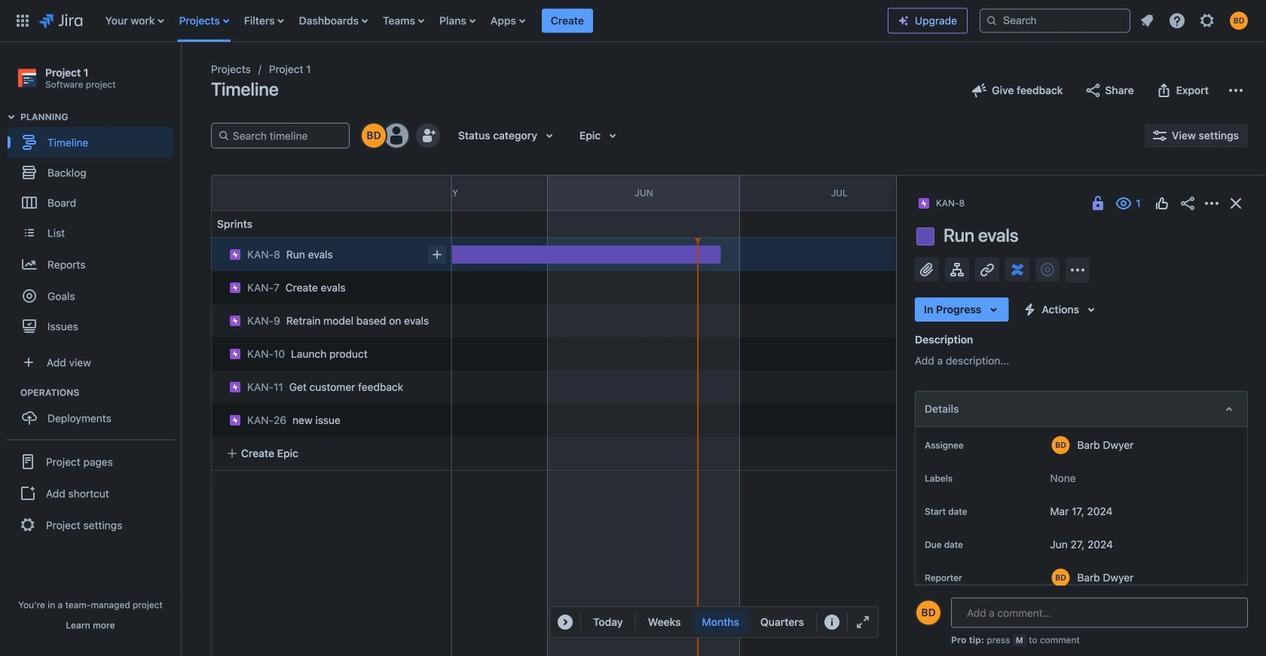 Task type: describe. For each thing, give the bounding box(es) containing it.
add people image
[[419, 127, 437, 145]]

2 epic image from the top
[[229, 348, 241, 360]]

attach image
[[918, 261, 936, 279]]

sidebar navigation image
[[164, 48, 197, 103]]

planning image
[[2, 108, 20, 126]]

enter full screen image
[[854, 614, 872, 632]]

2 epic image from the top
[[229, 282, 241, 294]]

timeline grid
[[61, 175, 1266, 657]]

details element
[[915, 391, 1248, 427]]

group for operations image
[[8, 387, 180, 438]]

1 epic image from the top
[[229, 315, 241, 327]]

3 epic image from the top
[[229, 415, 241, 427]]

your profile and settings image
[[1230, 12, 1248, 30]]

goal image
[[23, 290, 36, 303]]

3 epic image from the top
[[229, 381, 241, 393]]

help image
[[1168, 12, 1186, 30]]

2 vertical spatial group
[[6, 440, 175, 547]]

1 horizontal spatial list
[[1134, 7, 1257, 34]]

primary element
[[9, 0, 888, 42]]

1 column header from the left
[[157, 176, 349, 210]]

heading for planning icon
[[20, 111, 180, 123]]

2 column header from the left
[[939, 176, 1137, 210]]

0 horizontal spatial list
[[98, 0, 888, 42]]



Task type: locate. For each thing, give the bounding box(es) containing it.
1 horizontal spatial column header
[[939, 176, 1137, 210]]

timeline view to show as group
[[639, 611, 813, 635]]

heading for operations image
[[20, 387, 180, 399]]

row header
[[211, 175, 452, 211]]

2 vertical spatial epic image
[[229, 381, 241, 393]]

1 vertical spatial epic image
[[229, 282, 241, 294]]

column header
[[157, 176, 349, 210], [939, 176, 1137, 210]]

notifications image
[[1138, 12, 1156, 30]]

2 vertical spatial epic image
[[229, 415, 241, 427]]

operations image
[[2, 384, 20, 402]]

0 vertical spatial epic image
[[229, 315, 241, 327]]

link goals image
[[1039, 261, 1057, 279]]

Search field
[[980, 9, 1131, 33]]

1 vertical spatial group
[[8, 387, 180, 438]]

add a child issue image
[[948, 261, 966, 279]]

list
[[98, 0, 888, 42], [1134, 7, 1257, 34]]

search image
[[986, 15, 998, 27]]

None search field
[[980, 9, 1131, 33]]

sidebar element
[[0, 42, 181, 657]]

Add a comment… field
[[951, 598, 1248, 628]]

legend image
[[823, 614, 841, 632]]

heading
[[20, 111, 180, 123], [20, 387, 180, 399]]

close image
[[1227, 194, 1245, 213]]

settings image
[[1198, 12, 1217, 30]]

banner
[[0, 0, 1266, 42]]

0 vertical spatial epic image
[[229, 249, 241, 261]]

2 heading from the top
[[20, 387, 180, 399]]

cell
[[211, 238, 452, 271], [205, 267, 454, 305], [205, 300, 454, 338], [205, 333, 454, 371], [205, 366, 454, 404], [205, 399, 454, 437]]

1 vertical spatial epic image
[[229, 348, 241, 360]]

jira image
[[39, 12, 83, 30], [39, 12, 83, 30]]

0 vertical spatial group
[[8, 111, 180, 346]]

1 vertical spatial heading
[[20, 387, 180, 399]]

0 horizontal spatial column header
[[157, 176, 349, 210]]

export icon image
[[1155, 81, 1173, 99]]

appswitcher icon image
[[14, 12, 32, 30]]

1 epic image from the top
[[229, 249, 241, 261]]

project overview element
[[915, 612, 1248, 648]]

epic image
[[229, 315, 241, 327], [229, 348, 241, 360], [229, 381, 241, 393]]

Search timeline text field
[[230, 124, 343, 148]]

epic image
[[229, 249, 241, 261], [229, 282, 241, 294], [229, 415, 241, 427]]

row header inside timeline grid
[[211, 175, 452, 211]]

list item
[[542, 0, 593, 42]]

group
[[8, 111, 180, 346], [8, 387, 180, 438], [6, 440, 175, 547]]

create child issue image
[[428, 246, 446, 264]]

0 vertical spatial heading
[[20, 111, 180, 123]]

1 heading from the top
[[20, 111, 180, 123]]

group for planning icon
[[8, 111, 180, 346]]



Task type: vqa. For each thing, say whether or not it's contained in the screenshot.
Task icon at the left top of the page
no



